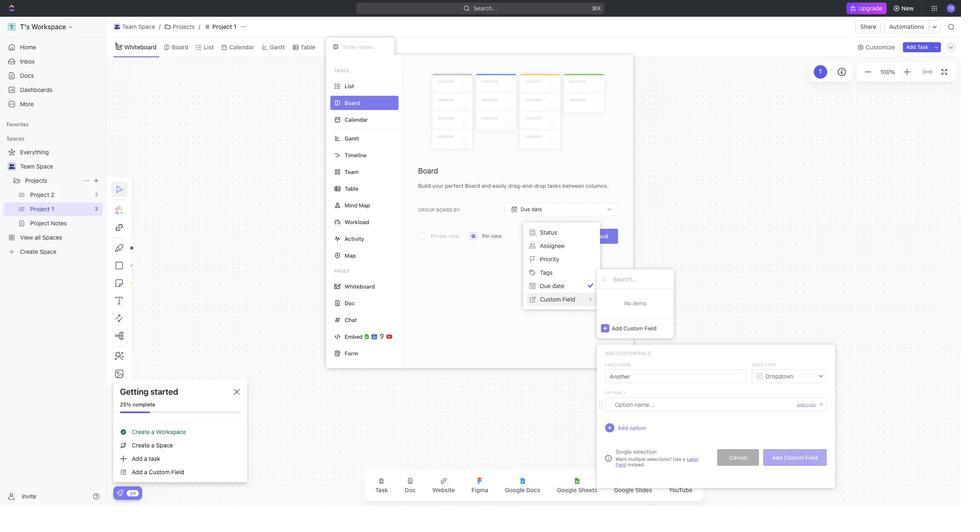 Task type: locate. For each thing, give the bounding box(es) containing it.
due date for due date button
[[540, 282, 565, 290]]

inbox link
[[3, 55, 103, 68]]

0 vertical spatial whiteboard
[[124, 43, 157, 50]]

date for due date dropdown button
[[532, 206, 542, 213]]

project 1
[[212, 23, 236, 30]]

task left doc "button"
[[375, 487, 388, 494]]

dashboards link
[[3, 83, 103, 97]]

space up whiteboard link
[[138, 23, 155, 30]]

1 vertical spatial team space link
[[20, 160, 101, 173]]

add task
[[907, 44, 929, 50]]

1 vertical spatial due date
[[540, 282, 565, 290]]

user group image
[[9, 164, 15, 169]]

Option name... text field
[[615, 398, 793, 411]]

1 vertical spatial date
[[553, 282, 565, 290]]

custom inside dropdown button
[[624, 325, 643, 332]]

map right mind
[[359, 202, 370, 209]]

1 vertical spatial board
[[418, 167, 438, 175]]

getting
[[120, 387, 149, 397]]

google for google slides
[[614, 487, 634, 494]]

add option
[[618, 424, 646, 431]]

want multiple selections? use a
[[616, 456, 687, 462]]

1 horizontal spatial task
[[918, 44, 929, 50]]

0 horizontal spatial space
[[36, 163, 53, 170]]

1 horizontal spatial projects link
[[162, 22, 197, 32]]

list down view
[[345, 83, 354, 89]]

1 right project
[[234, 23, 236, 30]]

list
[[204, 43, 214, 50], [345, 83, 354, 89]]

add color
[[797, 402, 817, 407]]

0 horizontal spatial whiteboard
[[124, 43, 157, 50]]

add a custom field
[[132, 469, 184, 476]]

team space
[[122, 23, 155, 30], [20, 163, 53, 170]]

0 horizontal spatial team
[[20, 163, 35, 170]]

google right the 'figma'
[[505, 487, 525, 494]]

doc button
[[398, 473, 423, 499]]

/
[[159, 23, 161, 30], [199, 23, 200, 30]]

1 horizontal spatial 1
[[623, 390, 625, 395]]

0 horizontal spatial map
[[345, 252, 356, 259]]

0 vertical spatial due date
[[521, 206, 542, 213]]

google
[[505, 487, 525, 494], [557, 487, 577, 494], [614, 487, 634, 494]]

1 right option
[[623, 390, 625, 395]]

1 vertical spatial create
[[132, 442, 150, 449]]

1 for project 1
[[234, 23, 236, 30]]

date inside button
[[553, 282, 565, 290]]

0 horizontal spatial calendar
[[229, 43, 254, 50]]

create for create a workspace
[[132, 428, 150, 436]]

25%
[[120, 402, 131, 408]]

doc inside doc "button"
[[405, 487, 416, 494]]

1 horizontal spatial map
[[359, 202, 370, 209]]

0 horizontal spatial doc
[[345, 300, 355, 306]]

user group image
[[115, 25, 120, 29]]

google sheets button
[[551, 473, 604, 499]]

0 vertical spatial list
[[204, 43, 214, 50]]

create
[[132, 428, 150, 436], [132, 442, 150, 449]]

1 vertical spatial map
[[345, 252, 356, 259]]

add custom field
[[612, 325, 657, 332], [605, 351, 651, 356], [773, 454, 818, 461]]

team right user group icon at left top
[[122, 23, 137, 30]]

create a space
[[132, 442, 173, 449]]

0 horizontal spatial projects link
[[25, 174, 79, 187]]

team space inside sidebar navigation
[[20, 163, 53, 170]]

a
[[151, 428, 155, 436], [151, 442, 155, 449], [144, 455, 147, 462], [683, 456, 686, 462], [144, 469, 147, 476]]

0 horizontal spatial task
[[375, 487, 388, 494]]

1 horizontal spatial doc
[[405, 487, 416, 494]]

1 for option 1
[[623, 390, 625, 395]]

1 google from the left
[[505, 487, 525, 494]]

doc right task button
[[405, 487, 416, 494]]

date up 'custom field'
[[553, 282, 565, 290]]

table link
[[299, 41, 315, 53]]

task
[[918, 44, 929, 50], [375, 487, 388, 494]]

1 horizontal spatial calendar
[[345, 116, 368, 123]]

home
[[20, 44, 36, 51]]

1 / from the left
[[159, 23, 161, 30]]

1 vertical spatial whiteboard
[[345, 283, 375, 290]]

100% button
[[879, 67, 897, 77]]

0 vertical spatial map
[[359, 202, 370, 209]]

1 vertical spatial calendar
[[345, 116, 368, 123]]

onboarding checklist button image
[[117, 490, 123, 497]]

1 vertical spatial space
[[36, 163, 53, 170]]

0 vertical spatial space
[[138, 23, 155, 30]]

a left task
[[144, 455, 147, 462]]

1 horizontal spatial team
[[122, 23, 137, 30]]

tree
[[3, 146, 103, 259]]

single
[[616, 449, 632, 455]]

0 vertical spatial create
[[132, 428, 150, 436]]

board link
[[170, 41, 188, 53]]

due inside due date button
[[540, 282, 551, 290]]

1 vertical spatial 1
[[623, 390, 625, 395]]

add custom field inside button
[[773, 454, 818, 461]]

google inside button
[[557, 487, 577, 494]]

list down project 1 link
[[204, 43, 214, 50]]

1 horizontal spatial gantt
[[345, 135, 359, 142]]

calendar link
[[228, 41, 254, 53]]

0 horizontal spatial team space link
[[20, 160, 101, 173]]

1 horizontal spatial google
[[557, 487, 577, 494]]

project 1 link
[[202, 22, 239, 32]]

0 horizontal spatial date
[[532, 206, 542, 213]]

2 horizontal spatial team
[[345, 168, 359, 175]]

0 horizontal spatial team space
[[20, 163, 53, 170]]

space inside tree
[[36, 163, 53, 170]]

0 vertical spatial projects
[[173, 23, 195, 30]]

no items
[[624, 300, 647, 307]]

team right user group image on the left of page
[[20, 163, 35, 170]]

1 horizontal spatial due
[[540, 282, 551, 290]]

0 horizontal spatial due
[[521, 206, 530, 213]]

whiteboard up 'chat'
[[345, 283, 375, 290]]

table right gantt link
[[301, 43, 315, 50]]

complete
[[133, 402, 155, 408]]

a for add a custom field
[[144, 469, 147, 476]]

projects
[[173, 23, 195, 30], [25, 177, 47, 184]]

upgrade
[[859, 5, 883, 12]]

date inside dropdown button
[[532, 206, 542, 213]]

0 vertical spatial board
[[172, 43, 188, 50]]

google left slides
[[614, 487, 634, 494]]

custom inside 'dropdown button'
[[540, 296, 561, 303]]

selection
[[633, 449, 657, 455]]

custom
[[540, 296, 561, 303], [624, 325, 643, 332], [617, 351, 637, 356], [784, 454, 804, 461], [149, 469, 170, 476]]

field
[[563, 296, 576, 303], [645, 325, 657, 332], [638, 351, 651, 356], [605, 362, 617, 367], [752, 362, 764, 367], [806, 454, 818, 461], [616, 462, 626, 467], [171, 469, 184, 476]]

0 vertical spatial 1
[[234, 23, 236, 30]]

0 vertical spatial gantt
[[270, 43, 285, 50]]

automations button
[[885, 21, 929, 33]]

field name
[[605, 362, 631, 367]]

google for google docs
[[505, 487, 525, 494]]

calendar
[[229, 43, 254, 50], [345, 116, 368, 123]]

tree containing team space
[[3, 146, 103, 259]]

map down activity
[[345, 252, 356, 259]]

figma button
[[465, 473, 495, 499]]

2 vertical spatial board
[[593, 233, 608, 240]]

1 horizontal spatial board
[[418, 167, 438, 175]]

add custom field button
[[764, 449, 827, 466]]

1 horizontal spatial team space link
[[112, 22, 157, 32]]

favorites
[[7, 121, 29, 128]]

1 vertical spatial projects link
[[25, 174, 79, 187]]

upgrade link
[[847, 3, 887, 14]]

2 vertical spatial add custom field
[[773, 454, 818, 461]]

1 vertical spatial task
[[375, 487, 388, 494]]

single selection
[[616, 449, 657, 455]]

task inside button
[[918, 44, 929, 50]]

whiteboard
[[124, 43, 157, 50], [345, 283, 375, 290]]

1 vertical spatial projects
[[25, 177, 47, 184]]

due date
[[521, 206, 542, 213], [540, 282, 565, 290]]

use
[[673, 456, 682, 462]]

2 vertical spatial space
[[156, 442, 173, 449]]

1 vertical spatial add custom field
[[605, 351, 651, 356]]

a for create a space
[[151, 442, 155, 449]]

due date inside button
[[540, 282, 565, 290]]

task inside button
[[375, 487, 388, 494]]

task down automations button at the right top
[[918, 44, 929, 50]]

a up create a space
[[151, 428, 155, 436]]

2 horizontal spatial space
[[156, 442, 173, 449]]

team space right user group image on the left of page
[[20, 163, 53, 170]]

due date up status
[[521, 206, 542, 213]]

0 vertical spatial doc
[[345, 300, 355, 306]]

mind map
[[345, 202, 370, 209]]

home link
[[3, 41, 103, 54]]

chat
[[345, 317, 357, 323]]

space down create a workspace
[[156, 442, 173, 449]]

1 horizontal spatial projects
[[173, 23, 195, 30]]

board
[[172, 43, 188, 50], [418, 167, 438, 175], [593, 233, 608, 240]]

due inside due date dropdown button
[[521, 206, 530, 213]]

1 vertical spatial table
[[345, 185, 359, 192]]

doc up 'chat'
[[345, 300, 355, 306]]

calendar up "timeline"
[[345, 116, 368, 123]]

due date inside dropdown button
[[521, 206, 542, 213]]

add
[[907, 44, 916, 50], [581, 233, 592, 240], [612, 325, 622, 332], [605, 351, 615, 356], [797, 402, 805, 407], [618, 424, 628, 431], [773, 454, 783, 461], [132, 455, 143, 462], [132, 469, 143, 476]]

1 horizontal spatial list
[[345, 83, 354, 89]]

1 vertical spatial due
[[540, 282, 551, 290]]

2 horizontal spatial google
[[614, 487, 634, 494]]

whiteboard link
[[123, 41, 157, 53]]

a up task
[[151, 442, 155, 449]]

3 google from the left
[[614, 487, 634, 494]]

youtube
[[669, 487, 693, 494]]

0 vertical spatial add custom field
[[612, 325, 657, 332]]

docs inside button
[[526, 487, 541, 494]]

gantt left the table link
[[270, 43, 285, 50]]

team space up whiteboard link
[[122, 23, 155, 30]]

custom inside button
[[784, 454, 804, 461]]

0 horizontal spatial google
[[505, 487, 525, 494]]

0 vertical spatial task
[[918, 44, 929, 50]]

0 horizontal spatial /
[[159, 23, 161, 30]]

0 horizontal spatial projects
[[25, 177, 47, 184]]

docs inside "link"
[[20, 72, 34, 79]]

dropdown button
[[753, 369, 827, 383]]

a down add a task
[[144, 469, 147, 476]]

table up mind
[[345, 185, 359, 192]]

1 horizontal spatial docs
[[526, 487, 541, 494]]

map
[[359, 202, 370, 209], [345, 252, 356, 259]]

date up status
[[532, 206, 542, 213]]

1 vertical spatial gantt
[[345, 135, 359, 142]]

1 vertical spatial docs
[[526, 487, 541, 494]]

create up create a space
[[132, 428, 150, 436]]

0 vertical spatial team space
[[122, 23, 155, 30]]

2 google from the left
[[557, 487, 577, 494]]

0 vertical spatial due
[[521, 206, 530, 213]]

0 vertical spatial date
[[532, 206, 542, 213]]

spaces
[[7, 136, 24, 142]]

a right use
[[683, 456, 686, 462]]

add inside button
[[773, 454, 783, 461]]

2 create from the top
[[132, 442, 150, 449]]

calendar down project 1
[[229, 43, 254, 50]]

share
[[861, 23, 877, 30]]

1 horizontal spatial /
[[199, 23, 200, 30]]

0 horizontal spatial docs
[[20, 72, 34, 79]]

1 create from the top
[[132, 428, 150, 436]]

date
[[532, 206, 542, 213], [553, 282, 565, 290]]

google slides button
[[608, 473, 659, 499]]

0 vertical spatial docs
[[20, 72, 34, 79]]

workload
[[345, 219, 369, 225]]

whiteboard left board link
[[124, 43, 157, 50]]

gantt up "timeline"
[[345, 135, 359, 142]]

create up add a task
[[132, 442, 150, 449]]

0 horizontal spatial 1
[[234, 23, 236, 30]]

0 vertical spatial table
[[301, 43, 315, 50]]

1 vertical spatial doc
[[405, 487, 416, 494]]

name
[[619, 362, 631, 367]]

google left sheets
[[557, 487, 577, 494]]

due date up 'custom field'
[[540, 282, 565, 290]]

0 vertical spatial calendar
[[229, 43, 254, 50]]

1 horizontal spatial date
[[553, 282, 565, 290]]

team down "timeline"
[[345, 168, 359, 175]]

0 horizontal spatial table
[[301, 43, 315, 50]]

0 horizontal spatial list
[[204, 43, 214, 50]]

space right user group image on the left of page
[[36, 163, 53, 170]]

1 vertical spatial team space
[[20, 163, 53, 170]]



Task type: vqa. For each thing, say whether or not it's contained in the screenshot.
Add page
no



Task type: describe. For each thing, give the bounding box(es) containing it.
add custom field button
[[597, 318, 674, 338]]

1/4
[[130, 491, 136, 496]]

1 horizontal spatial whiteboard
[[345, 283, 375, 290]]

inbox
[[20, 58, 35, 65]]

type
[[765, 362, 776, 367]]

no
[[624, 300, 632, 307]]

close image
[[234, 389, 240, 395]]

view
[[337, 43, 350, 50]]

t
[[819, 68, 823, 75]]

label field
[[616, 456, 699, 467]]

google for google sheets
[[557, 487, 577, 494]]

field inside button
[[806, 454, 818, 461]]

option 1
[[605, 390, 625, 395]]

gantt link
[[268, 41, 285, 53]]

view button
[[326, 41, 353, 53]]

2 / from the left
[[199, 23, 200, 30]]

Search... text field
[[613, 273, 670, 285]]

slides
[[636, 487, 652, 494]]

website
[[433, 487, 455, 494]]

add inside button
[[907, 44, 916, 50]]

1 horizontal spatial table
[[345, 185, 359, 192]]

date for due date button
[[553, 282, 565, 290]]

color
[[807, 402, 817, 407]]

started
[[151, 387, 178, 397]]

i
[[608, 456, 609, 461]]

field inside dropdown button
[[645, 325, 657, 332]]

activity
[[345, 235, 364, 242]]

custom field button
[[527, 293, 597, 306]]

priority button
[[527, 253, 597, 266]]

want
[[616, 456, 627, 462]]

projects inside sidebar navigation
[[25, 177, 47, 184]]

add a task
[[132, 455, 160, 462]]

getting started
[[120, 387, 178, 397]]

list link
[[202, 41, 214, 53]]

mind
[[345, 202, 358, 209]]

group
[[418, 207, 435, 212]]

25% complete
[[120, 402, 155, 408]]

cancel button
[[718, 449, 760, 466]]

dashboards
[[20, 86, 53, 93]]

add custom field inside dropdown button
[[612, 325, 657, 332]]

due date for due date dropdown button
[[521, 206, 542, 213]]

1 horizontal spatial space
[[138, 23, 155, 30]]

invite
[[22, 493, 36, 500]]

multiple
[[628, 456, 646, 462]]

due for due date dropdown button
[[521, 206, 530, 213]]

customize
[[866, 43, 895, 50]]

a for add a task
[[144, 455, 147, 462]]

assignee
[[540, 242, 565, 249]]

search...
[[474, 5, 498, 12]]

new
[[902, 5, 914, 12]]

customize button
[[855, 41, 898, 53]]

status
[[540, 229, 557, 236]]

1 horizontal spatial team space
[[122, 23, 155, 30]]

onboarding checklist button element
[[117, 490, 123, 497]]

view button
[[326, 37, 353, 57]]

field inside label field
[[616, 462, 626, 467]]

timeline
[[345, 152, 367, 158]]

tags button
[[527, 266, 597, 279]]

list inside "link"
[[204, 43, 214, 50]]

google sheets
[[557, 487, 598, 494]]

due for due date button
[[540, 282, 551, 290]]

0 vertical spatial projects link
[[162, 22, 197, 32]]

1 vertical spatial list
[[345, 83, 354, 89]]

selections?
[[647, 456, 672, 462]]

tree inside sidebar navigation
[[3, 146, 103, 259]]

0 vertical spatial team space link
[[112, 22, 157, 32]]

due date button
[[505, 203, 618, 216]]

status button
[[527, 226, 597, 239]]

new button
[[890, 2, 919, 15]]

board
[[436, 207, 453, 212]]

add color button
[[797, 402, 817, 407]]

due date button
[[527, 279, 597, 293]]

google docs
[[505, 487, 541, 494]]

instead.
[[626, 462, 645, 467]]

cancel
[[730, 454, 748, 461]]

form
[[345, 350, 358, 357]]

workspace
[[156, 428, 186, 436]]

100%
[[881, 69, 895, 75]]

0 horizontal spatial gantt
[[270, 43, 285, 50]]

items
[[633, 300, 647, 307]]

create for create a space
[[132, 442, 150, 449]]

custom field
[[540, 296, 576, 303]]

by:
[[454, 207, 461, 212]]

⌘k
[[592, 5, 602, 12]]

website button
[[426, 473, 462, 499]]

docs link
[[3, 69, 103, 82]]

field type
[[752, 362, 776, 367]]

add inside dropdown button
[[612, 325, 622, 332]]

create a workspace
[[132, 428, 186, 436]]

google docs button
[[499, 473, 547, 499]]

figma
[[472, 487, 489, 494]]

sidebar navigation
[[0, 17, 107, 506]]

group board by:
[[418, 207, 461, 212]]

2 horizontal spatial board
[[593, 233, 608, 240]]

field inside 'dropdown button'
[[563, 296, 576, 303]]

add task button
[[903, 42, 932, 52]]

add board
[[581, 233, 608, 240]]

a for create a workspace
[[151, 428, 155, 436]]

task button
[[369, 473, 395, 499]]

team inside sidebar navigation
[[20, 163, 35, 170]]

Enter name... field
[[343, 43, 388, 51]]

Enter name... text field
[[605, 369, 746, 383]]

option
[[605, 390, 622, 395]]

label
[[687, 456, 699, 462]]

google slides
[[614, 487, 652, 494]]

favorites button
[[3, 120, 32, 130]]

automations
[[890, 23, 925, 30]]

share button
[[856, 20, 882, 33]]

tags
[[540, 269, 553, 276]]

option
[[630, 424, 646, 431]]

projects link inside sidebar navigation
[[25, 174, 79, 187]]

0 horizontal spatial board
[[172, 43, 188, 50]]

project
[[212, 23, 232, 30]]



